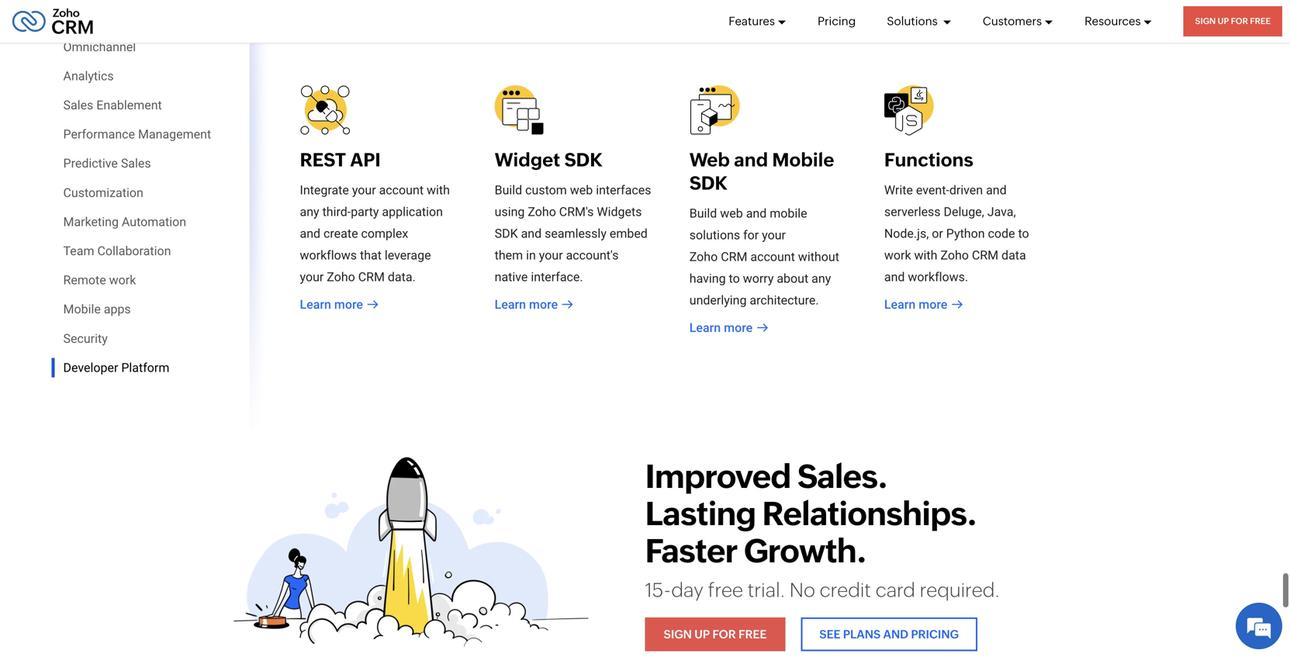 Task type: describe. For each thing, give the bounding box(es) containing it.
data
[[1002, 248, 1027, 263]]

widget
[[495, 149, 561, 171]]

1 horizontal spatial sales
[[121, 156, 151, 171]]

more for web and mobile sdk
[[724, 320, 753, 335]]

learn for web and mobile sdk
[[690, 320, 721, 335]]

api
[[350, 149, 381, 171]]

lasting
[[645, 495, 756, 532]]

mobile
[[770, 206, 808, 221]]

application
[[382, 204, 443, 219]]

15-day free trial. no credit card required.
[[645, 579, 1000, 602]]

sales.
[[798, 458, 888, 495]]

learn more for widget sdk
[[495, 297, 558, 312]]

resources
[[1085, 14, 1141, 28]]

sdk inside web and mobile sdk
[[690, 172, 728, 194]]

features
[[729, 14, 775, 28]]

crm for zoho crm data.
[[358, 270, 385, 284]]

pricing link
[[818, 0, 856, 43]]

and inside write event-driven and serverless deluge, java, node.js, or python code to work with
[[986, 183, 1007, 197]]

node.js,
[[885, 226, 929, 241]]

account inside integrate your account with any third-party application and create complex workflows that leverage your
[[379, 183, 424, 197]]

driven
[[950, 183, 983, 197]]

zoho crm's
[[528, 204, 594, 219]]

account without having to worry about any underlying architecture.
[[690, 249, 840, 308]]

1 horizontal spatial up
[[1218, 16, 1230, 26]]

resources link
[[1085, 0, 1153, 43]]

relationships.
[[762, 495, 977, 532]]

rest
[[300, 149, 346, 171]]

more for functions
[[919, 297, 948, 312]]

required.
[[920, 579, 1000, 602]]

python
[[947, 226, 985, 241]]

trial.
[[748, 579, 785, 602]]

see
[[820, 628, 841, 642]]

account's
[[566, 248, 619, 263]]

sign for left sign up for free link
[[664, 628, 692, 642]]

data.
[[388, 270, 416, 284]]

security
[[63, 331, 108, 346]]

party
[[351, 204, 379, 219]]

see plans and pricing link
[[801, 618, 978, 652]]

zoho for zoho crm
[[941, 248, 969, 263]]

web inside the build web and mobile solutions for your zoho crm
[[720, 206, 743, 221]]

sdk for widgets sdk and seamlessly embed them in your account's native interface.
[[495, 226, 518, 241]]

0 horizontal spatial sign up for free
[[664, 628, 767, 642]]

embed
[[610, 226, 648, 241]]

integrate your account with any third-party application and create complex workflows that leverage your
[[300, 183, 450, 284]]

functions
[[885, 149, 974, 171]]

sales enablement
[[63, 98, 162, 113]]

learn for functions
[[885, 297, 916, 312]]

learn more for functions
[[885, 297, 948, 312]]

no
[[790, 579, 816, 602]]

crm's
[[559, 204, 594, 219]]

zoho for zoho crm data.
[[327, 270, 355, 284]]

faster
[[645, 532, 738, 570]]

improved
[[645, 458, 791, 495]]

your up party
[[352, 183, 376, 197]]

learn for widget sdk
[[495, 297, 526, 312]]

build web and mobile solutions for your zoho crm
[[690, 206, 808, 264]]

data and workflows.
[[885, 248, 1027, 284]]

developer platform
[[63, 360, 169, 375]]

your inside widgets sdk and seamlessly embed them in your account's native interface.
[[539, 248, 563, 263]]

web inside the build custom web interfaces using
[[570, 183, 593, 197]]

day
[[672, 579, 704, 602]]

event-
[[916, 183, 950, 197]]

build custom web interfaces using
[[495, 183, 652, 219]]

native
[[495, 270, 528, 284]]

integrate
[[300, 183, 349, 197]]

growth.
[[744, 532, 867, 570]]

learn more link for web and mobile sdk
[[690, 318, 769, 337]]

widget sdk
[[495, 149, 603, 171]]

marketing
[[63, 215, 119, 229]]

sign up for crm software | zoho crm image
[[234, 457, 589, 647]]

crm inside the build web and mobile solutions for your zoho crm
[[721, 249, 748, 264]]

for
[[744, 228, 759, 242]]

and inside widgets sdk and seamlessly embed them in your account's native interface.
[[521, 226, 542, 241]]

about
[[777, 271, 809, 286]]

orchestration
[[111, 10, 185, 25]]

underlying
[[690, 293, 747, 308]]

0 vertical spatial sign up for free link
[[1184, 6, 1283, 36]]

worry
[[743, 271, 774, 286]]

platform
[[121, 360, 169, 375]]

performance management
[[63, 127, 211, 142]]

widgets
[[597, 204, 642, 219]]

and inside the build web and mobile solutions for your zoho crm
[[746, 206, 767, 221]]

features link
[[729, 0, 787, 43]]

third-
[[323, 204, 351, 219]]

that
[[360, 248, 382, 263]]

your inside the build web and mobile solutions for your zoho crm
[[762, 228, 786, 242]]

create
[[324, 226, 358, 241]]

mobile inside web and mobile sdk
[[773, 149, 835, 171]]

workflows
[[300, 248, 357, 263]]

using
[[495, 204, 525, 219]]

any inside 'account without having to worry about any underlying architecture.'
[[812, 271, 831, 286]]

any inside integrate your account with any third-party application and create complex workflows that leverage your
[[300, 204, 319, 219]]

zoho crm
[[941, 248, 999, 263]]

enablement
[[96, 98, 162, 113]]

predictive
[[63, 156, 118, 171]]

sdk for widget sdk
[[565, 149, 603, 171]]

leverage
[[385, 248, 431, 263]]

1 horizontal spatial for
[[1231, 16, 1249, 26]]

solutions
[[887, 14, 940, 28]]

and inside the data and workflows.
[[885, 270, 905, 284]]

improved sales. lasting relationships. faster growth.
[[645, 458, 977, 570]]



Task type: locate. For each thing, give the bounding box(es) containing it.
0 horizontal spatial web
[[570, 183, 593, 197]]

1 vertical spatial sign up for free link
[[645, 618, 786, 652]]

sdk down web
[[690, 172, 728, 194]]

learn more link down zoho crm data.
[[300, 295, 379, 314]]

with up application
[[427, 183, 450, 197]]

customization
[[63, 185, 143, 200]]

build inside the build web and mobile solutions for your zoho crm
[[690, 206, 717, 221]]

0 vertical spatial free
[[1251, 16, 1271, 26]]

1 vertical spatial work
[[109, 273, 136, 288]]

solutions link
[[887, 0, 952, 43]]

interfaces
[[596, 183, 652, 197]]

sign up for free link
[[1184, 6, 1283, 36], [645, 618, 786, 652]]

1 horizontal spatial mobile
[[773, 149, 835, 171]]

0 vertical spatial web
[[570, 183, 593, 197]]

0 horizontal spatial build
[[495, 183, 522, 197]]

learn down 'workflows.'
[[885, 297, 916, 312]]

without
[[798, 249, 840, 264]]

1 vertical spatial to
[[729, 271, 740, 286]]

your down workflows
[[300, 270, 324, 284]]

learn down underlying
[[690, 320, 721, 335]]

mobile apps
[[63, 302, 131, 317]]

your right for
[[762, 228, 786, 242]]

0 horizontal spatial up
[[695, 628, 710, 642]]

mobile
[[773, 149, 835, 171], [63, 302, 101, 317]]

with inside write event-driven and serverless deluge, java, node.js, or python code to work with
[[915, 248, 938, 263]]

zoho down python
[[941, 248, 969, 263]]

analytics
[[63, 69, 114, 83]]

learn more down 'workflows.'
[[885, 297, 948, 312]]

interface.
[[531, 270, 583, 284]]

0 horizontal spatial mobile
[[63, 302, 101, 317]]

web
[[570, 183, 593, 197], [720, 206, 743, 221]]

learn more link down 'workflows.'
[[885, 295, 963, 314]]

1 vertical spatial account
[[751, 249, 795, 264]]

1 vertical spatial with
[[915, 248, 938, 263]]

0 horizontal spatial for
[[713, 628, 736, 642]]

omnichannel
[[63, 39, 136, 54]]

web up crm's
[[570, 183, 593, 197]]

account up worry
[[751, 249, 795, 264]]

any down integrate on the left top
[[300, 204, 319, 219]]

performance
[[63, 127, 135, 142]]

zoho crm data.
[[327, 270, 416, 284]]

sales down performance management
[[121, 156, 151, 171]]

customers
[[983, 14, 1042, 28]]

pricing
[[818, 14, 856, 28]]

crm for zoho crm
[[972, 248, 999, 263]]

code
[[988, 226, 1016, 241]]

0 vertical spatial sales
[[63, 98, 93, 113]]

marketing automation
[[63, 215, 186, 229]]

and up in
[[521, 226, 542, 241]]

crm down for
[[721, 249, 748, 264]]

sdk up them
[[495, 226, 518, 241]]

0 vertical spatial sign up for free
[[1196, 16, 1271, 26]]

build inside the build custom web interfaces using
[[495, 183, 522, 197]]

more down 'workflows.'
[[919, 297, 948, 312]]

0 vertical spatial any
[[300, 204, 319, 219]]

java,
[[988, 204, 1016, 219]]

to inside 'account without having to worry about any underlying architecture.'
[[729, 271, 740, 286]]

0 horizontal spatial account
[[379, 183, 424, 197]]

to
[[1019, 226, 1030, 241], [729, 271, 740, 286]]

1 horizontal spatial work
[[885, 248, 912, 263]]

0 horizontal spatial to
[[729, 271, 740, 286]]

with inside integrate your account with any third-party application and create complex workflows that leverage your
[[427, 183, 450, 197]]

build for build web and mobile solutions for your zoho crm
[[690, 206, 717, 221]]

more for rest api
[[334, 297, 363, 312]]

zoho down workflows
[[327, 270, 355, 284]]

complex
[[361, 226, 408, 241]]

2 vertical spatial sdk
[[495, 226, 518, 241]]

remote
[[63, 273, 106, 288]]

automation
[[122, 215, 186, 229]]

crm
[[972, 248, 999, 263], [721, 249, 748, 264], [358, 270, 385, 284]]

and inside web and mobile sdk
[[734, 149, 768, 171]]

15-
[[645, 579, 672, 602]]

more
[[334, 297, 363, 312], [529, 297, 558, 312], [919, 297, 948, 312], [724, 320, 753, 335]]

learn more link
[[300, 295, 379, 314], [495, 295, 574, 314], [885, 295, 963, 314], [690, 318, 769, 337]]

account inside 'account without having to worry about any underlying architecture.'
[[751, 249, 795, 264]]

in
[[526, 248, 536, 263]]

1 vertical spatial sdk
[[690, 172, 728, 194]]

team collaboration
[[63, 244, 171, 258]]

mobile down remote
[[63, 302, 101, 317]]

zoho for zoho crm's
[[528, 204, 556, 219]]

to left worry
[[729, 271, 740, 286]]

0 vertical spatial mobile
[[773, 149, 835, 171]]

and up java,
[[986, 183, 1007, 197]]

2 horizontal spatial crm
[[972, 248, 999, 263]]

serverless
[[885, 204, 941, 219]]

your
[[352, 183, 376, 197], [762, 228, 786, 242], [539, 248, 563, 263], [300, 270, 324, 284]]

menu shadow image
[[250, 0, 273, 463]]

or
[[932, 226, 944, 241]]

pricing
[[911, 628, 959, 642]]

1 vertical spatial up
[[695, 628, 710, 642]]

workflows.
[[908, 270, 969, 284]]

for
[[1231, 16, 1249, 26], [713, 628, 736, 642]]

journey
[[63, 10, 107, 25]]

0 vertical spatial work
[[885, 248, 912, 263]]

work
[[885, 248, 912, 263], [109, 273, 136, 288]]

more down interface.
[[529, 297, 558, 312]]

learn more link for widget sdk
[[495, 295, 574, 314]]

sales down analytics
[[63, 98, 93, 113]]

your right in
[[539, 248, 563, 263]]

0 vertical spatial build
[[495, 183, 522, 197]]

write
[[885, 183, 913, 197]]

to right code
[[1019, 226, 1030, 241]]

learn more link down native
[[495, 295, 574, 314]]

web and mobile sdk
[[690, 149, 835, 194]]

architecture.
[[750, 293, 819, 308]]

account
[[379, 183, 424, 197], [751, 249, 795, 264]]

write event-driven and serverless deluge, java, node.js, or python code to work with
[[885, 183, 1030, 263]]

web up solutions
[[720, 206, 743, 221]]

1 vertical spatial mobile
[[63, 302, 101, 317]]

1 vertical spatial sign
[[664, 628, 692, 642]]

any down the without
[[812, 271, 831, 286]]

collaboration
[[97, 244, 171, 258]]

1 horizontal spatial web
[[720, 206, 743, 221]]

learn more for rest api
[[300, 297, 363, 312]]

1 horizontal spatial crm
[[721, 249, 748, 264]]

learn down native
[[495, 297, 526, 312]]

and up for
[[746, 206, 767, 221]]

0 horizontal spatial sales
[[63, 98, 93, 113]]

0 horizontal spatial sign
[[664, 628, 692, 642]]

rest api
[[300, 149, 381, 171]]

seamlessly
[[545, 226, 607, 241]]

0 vertical spatial sdk
[[565, 149, 603, 171]]

learn more link for rest api
[[300, 295, 379, 314]]

and up workflows
[[300, 226, 321, 241]]

1 vertical spatial any
[[812, 271, 831, 286]]

1 horizontal spatial sdk
[[565, 149, 603, 171]]

zoho inside the build web and mobile solutions for your zoho crm
[[690, 249, 718, 264]]

up
[[1218, 16, 1230, 26], [695, 628, 710, 642]]

sdk inside widgets sdk and seamlessly embed them in your account's native interface.
[[495, 226, 518, 241]]

journey orchestration
[[63, 10, 185, 25]]

0 horizontal spatial crm
[[358, 270, 385, 284]]

learn down workflows
[[300, 297, 331, 312]]

1 vertical spatial build
[[690, 206, 717, 221]]

sdk up the build custom web interfaces using
[[565, 149, 603, 171]]

learn
[[300, 297, 331, 312], [495, 297, 526, 312], [885, 297, 916, 312], [690, 320, 721, 335]]

0 vertical spatial sign
[[1196, 16, 1216, 26]]

and
[[884, 628, 909, 642]]

0 horizontal spatial free
[[739, 628, 767, 642]]

sales
[[63, 98, 93, 113], [121, 156, 151, 171]]

work up apps
[[109, 273, 136, 288]]

and right web
[[734, 149, 768, 171]]

1 vertical spatial for
[[713, 628, 736, 642]]

crm down that
[[358, 270, 385, 284]]

to inside write event-driven and serverless deluge, java, node.js, or python code to work with
[[1019, 226, 1030, 241]]

build up using at top left
[[495, 183, 522, 197]]

free for the topmost sign up for free link
[[1251, 16, 1271, 26]]

0 vertical spatial for
[[1231, 16, 1249, 26]]

more down zoho crm data.
[[334, 297, 363, 312]]

1 vertical spatial web
[[720, 206, 743, 221]]

1 vertical spatial sales
[[121, 156, 151, 171]]

0 horizontal spatial work
[[109, 273, 136, 288]]

learn more down native
[[495, 297, 558, 312]]

build for build custom web interfaces using
[[495, 183, 522, 197]]

0 vertical spatial account
[[379, 183, 424, 197]]

predictive sales
[[63, 156, 151, 171]]

work down node.js,
[[885, 248, 912, 263]]

free for left sign up for free link
[[739, 628, 767, 642]]

learn more down zoho crm data.
[[300, 297, 363, 312]]

web
[[690, 149, 730, 171]]

team
[[63, 244, 94, 258]]

custom
[[526, 183, 567, 197]]

build
[[495, 183, 522, 197], [690, 206, 717, 221]]

0 vertical spatial up
[[1218, 16, 1230, 26]]

learn for rest api
[[300, 297, 331, 312]]

zoho down custom
[[528, 204, 556, 219]]

and inside integrate your account with any third-party application and create complex workflows that leverage your
[[300, 226, 321, 241]]

sign for the topmost sign up for free link
[[1196, 16, 1216, 26]]

see plans and pricing
[[820, 628, 959, 642]]

with
[[427, 183, 450, 197], [915, 248, 938, 263]]

apps
[[104, 302, 131, 317]]

1 horizontal spatial build
[[690, 206, 717, 221]]

with down or
[[915, 248, 938, 263]]

0 horizontal spatial sdk
[[495, 226, 518, 241]]

2 horizontal spatial sdk
[[690, 172, 728, 194]]

1 horizontal spatial sign
[[1196, 16, 1216, 26]]

mobile up mobile
[[773, 149, 835, 171]]

learn more link down underlying
[[690, 318, 769, 337]]

deluge,
[[944, 204, 985, 219]]

developer
[[63, 360, 118, 375]]

1 vertical spatial free
[[739, 628, 767, 642]]

work inside write event-driven and serverless deluge, java, node.js, or python code to work with
[[885, 248, 912, 263]]

crm down code
[[972, 248, 999, 263]]

zoho crm logo image
[[12, 4, 94, 38]]

and left 'workflows.'
[[885, 270, 905, 284]]

1 horizontal spatial any
[[812, 271, 831, 286]]

1 horizontal spatial to
[[1019, 226, 1030, 241]]

1 horizontal spatial sign up for free link
[[1184, 6, 1283, 36]]

learn more down underlying
[[690, 320, 753, 335]]

1 horizontal spatial account
[[751, 249, 795, 264]]

solutions
[[690, 228, 741, 242]]

more for widget sdk
[[529, 297, 558, 312]]

account up application
[[379, 183, 424, 197]]

1 horizontal spatial free
[[1251, 16, 1271, 26]]

learn more for web and mobile sdk
[[690, 320, 753, 335]]

more down underlying
[[724, 320, 753, 335]]

0 vertical spatial to
[[1019, 226, 1030, 241]]

1 vertical spatial sign up for free
[[664, 628, 767, 642]]

remote work
[[63, 273, 136, 288]]

0 horizontal spatial with
[[427, 183, 450, 197]]

0 horizontal spatial sign up for free link
[[645, 618, 786, 652]]

0 vertical spatial with
[[427, 183, 450, 197]]

credit
[[820, 579, 872, 602]]

1 horizontal spatial with
[[915, 248, 938, 263]]

zoho up having
[[690, 249, 718, 264]]

1 horizontal spatial sign up for free
[[1196, 16, 1271, 26]]

0 horizontal spatial any
[[300, 204, 319, 219]]

learn more link for functions
[[885, 295, 963, 314]]

build up solutions
[[690, 206, 717, 221]]



Task type: vqa. For each thing, say whether or not it's contained in the screenshot.
solutions,
no



